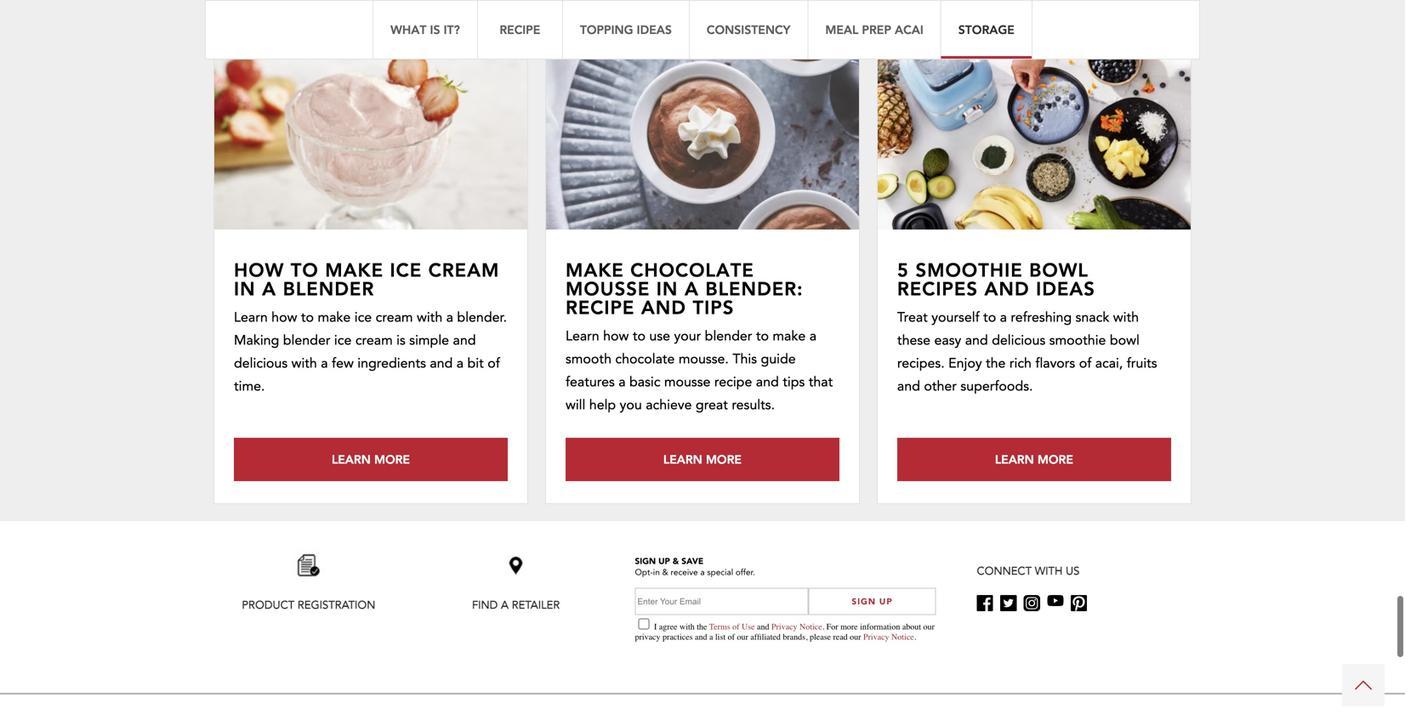 Task type: vqa. For each thing, say whether or not it's contained in the screenshot.
second Learn More from left
yes



Task type: locate. For each thing, give the bounding box(es) containing it.
1 horizontal spatial more
[[706, 452, 742, 467]]

0 horizontal spatial is
[[397, 331, 406, 350]]

recipe inside recipe button
[[500, 22, 541, 37]]

prep
[[862, 22, 892, 37]]

is up ingredients
[[397, 331, 406, 350]]

1 of from the left
[[488, 354, 500, 373]]

learn inside make chocolate mousse in a blender: recipe and tips learn how to use your blender to make a smooth chocolate mousse. this guide features a basic mousse recipe and tips that will help you achieve great results.
[[566, 327, 600, 346]]

how to make ice cream in a blender learn how to make ice cream with a blender. making blender ice cream is simple and delicious with a few ingredients and a bit of time.
[[234, 257, 507, 396]]

0 horizontal spatial delicious
[[234, 354, 288, 373]]

blender up this
[[705, 327, 753, 346]]

product registration link
[[205, 549, 413, 613]]

treat
[[898, 308, 928, 327]]

cream up ingredients
[[356, 331, 393, 350]]

1 horizontal spatial recipe
[[566, 295, 635, 319]]

2 horizontal spatial more
[[1038, 452, 1074, 467]]

and down the guide
[[756, 373, 779, 392]]

smooth
[[566, 350, 612, 369]]

mousse
[[566, 276, 650, 301]]

other
[[925, 377, 957, 396]]

chocolate
[[616, 350, 675, 369]]

find a retailer
[[472, 598, 560, 613]]

mousse
[[665, 373, 711, 392]]

smoothie
[[916, 257, 1024, 282]]

1 horizontal spatial of
[[1080, 354, 1092, 373]]

in up the use
[[657, 276, 679, 301]]

2 learn more from the left
[[664, 452, 742, 467]]

1 learn more from the left
[[332, 452, 410, 467]]

1 horizontal spatial in
[[657, 276, 679, 301]]

you
[[620, 396, 642, 415]]

your
[[674, 327, 701, 346]]

is
[[430, 22, 440, 37], [397, 331, 406, 350]]

0 horizontal spatial blender
[[283, 331, 331, 350]]

delicious down making
[[234, 354, 288, 373]]

cream
[[376, 308, 413, 327], [356, 331, 393, 350]]

chocolate mousse in a cup image
[[546, 34, 859, 230]]

superfoods.
[[961, 377, 1034, 396]]

1 horizontal spatial learn more
[[664, 452, 742, 467]]

with up bowl
[[1114, 308, 1140, 327]]

recipe right it? in the left of the page
[[500, 22, 541, 37]]

0 vertical spatial recipe
[[500, 22, 541, 37]]

delicious
[[992, 331, 1046, 350], [234, 354, 288, 373]]

connect
[[977, 564, 1032, 579]]

2 in from the left
[[657, 276, 679, 301]]

use
[[650, 327, 671, 346]]

and up the use
[[642, 295, 687, 319]]

easy
[[935, 331, 962, 350]]

of
[[488, 354, 500, 373], [1080, 354, 1092, 373]]

learn more for yourself
[[996, 452, 1074, 467]]

how
[[234, 257, 284, 282]]

make up the guide
[[773, 327, 806, 346]]

how up smooth
[[604, 327, 629, 346]]

make
[[318, 308, 351, 327], [773, 327, 806, 346]]

making
[[234, 331, 279, 350]]

visit us on pinterest image
[[1071, 596, 1088, 612]]

results.
[[732, 396, 775, 415]]

tips
[[783, 373, 805, 392]]

learn for treat
[[996, 452, 1035, 467]]

make down blender
[[318, 308, 351, 327]]

achieve
[[646, 396, 692, 415]]

1 horizontal spatial delicious
[[992, 331, 1046, 350]]

to right yourself
[[984, 308, 997, 327]]

to down blender
[[301, 308, 314, 327]]

1 horizontal spatial is
[[430, 22, 440, 37]]

1 horizontal spatial make
[[773, 327, 806, 346]]

learn more for blender
[[332, 452, 410, 467]]

learn more button
[[234, 438, 508, 482], [566, 438, 840, 482], [898, 438, 1172, 482]]

1 more from the left
[[374, 452, 410, 467]]

connect with us
[[977, 564, 1080, 579]]

delicious up rich on the right
[[992, 331, 1046, 350]]

to
[[291, 257, 319, 282], [301, 308, 314, 327], [984, 308, 997, 327], [633, 327, 646, 346], [756, 327, 769, 346]]

topping ideas button
[[562, 0, 689, 60]]

1 horizontal spatial make
[[566, 257, 624, 282]]

0 horizontal spatial learn more button
[[234, 438, 508, 482]]

of inside 5 smoothie bowl recipes and ideas treat yourself to a refreshing snack with these easy and delicious smoothie bowl recipes. enjoy the rich flavors of acai, fruits and other superfoods.
[[1080, 354, 1092, 373]]

0 vertical spatial is
[[430, 22, 440, 37]]

this
[[733, 350, 757, 369]]

snack
[[1076, 308, 1110, 327]]

recipe
[[500, 22, 541, 37], [566, 295, 635, 319]]

to inside 5 smoothie bowl recipes and ideas treat yourself to a refreshing snack with these easy and delicious smoothie bowl recipes. enjoy the rich flavors of acai, fruits and other superfoods.
[[984, 308, 997, 327]]

more
[[374, 452, 410, 467], [706, 452, 742, 467], [1038, 452, 1074, 467]]

0 horizontal spatial learn more
[[332, 452, 410, 467]]

to up the guide
[[756, 327, 769, 346]]

1 make from the left
[[325, 257, 384, 282]]

basic
[[630, 373, 661, 392]]

a left basic
[[619, 373, 626, 392]]

1 vertical spatial is
[[397, 331, 406, 350]]

in up making
[[234, 276, 256, 301]]

2 make from the left
[[566, 257, 624, 282]]

a
[[262, 276, 277, 301], [685, 276, 699, 301], [447, 308, 454, 327], [1001, 308, 1008, 327], [810, 327, 817, 346], [321, 354, 328, 373], [457, 354, 464, 373], [619, 373, 626, 392]]

3 more from the left
[[1038, 452, 1074, 467]]

1 horizontal spatial learn more button
[[566, 438, 840, 482]]

a left bit
[[457, 354, 464, 373]]

of right bit
[[488, 354, 500, 373]]

a inside 5 smoothie bowl recipes and ideas treat yourself to a refreshing snack with these easy and delicious smoothie bowl recipes. enjoy the rich flavors of acai, fruits and other superfoods.
[[1001, 308, 1008, 327]]

0 vertical spatial cream
[[376, 308, 413, 327]]

learn more button for blender
[[234, 438, 508, 482]]

3 learn more from the left
[[996, 452, 1074, 467]]

learn inside how to make ice cream in a blender learn how to make ice cream with a blender. making blender ice cream is simple and delicious with a few ingredients and a bit of time.
[[234, 308, 268, 327]]

find a retailer image
[[499, 549, 533, 600]]

consistency button
[[689, 0, 808, 60]]

0 horizontal spatial recipe
[[500, 22, 541, 37]]

1 horizontal spatial how
[[604, 327, 629, 346]]

make
[[325, 257, 384, 282], [566, 257, 624, 282]]

2 horizontal spatial learn more
[[996, 452, 1074, 467]]

will
[[566, 396, 586, 415]]

us
[[1066, 564, 1080, 579]]

a left refreshing
[[1001, 308, 1008, 327]]

0 horizontal spatial how
[[272, 308, 297, 327]]

with
[[417, 308, 443, 327], [1114, 308, 1140, 327], [292, 354, 317, 373], [1035, 564, 1063, 579]]

how up making
[[272, 308, 297, 327]]

fruits
[[1127, 354, 1158, 373]]

0 horizontal spatial in
[[234, 276, 256, 301]]

how inside make chocolate mousse in a blender: recipe and tips learn how to use your blender to make a smooth chocolate mousse. this guide features a basic mousse recipe and tips that will help you achieve great results.
[[604, 327, 629, 346]]

a up making
[[262, 276, 277, 301]]

smoothie
[[1050, 331, 1107, 350]]

and down 'simple'
[[430, 354, 453, 373]]

2 learn more button from the left
[[566, 438, 840, 482]]

0 horizontal spatial make
[[325, 257, 384, 282]]

1 horizontal spatial ice
[[355, 308, 372, 327]]

follow us on instagram image
[[1024, 596, 1041, 612]]

more for and
[[706, 452, 742, 467]]

learn
[[234, 308, 268, 327], [566, 327, 600, 346], [332, 452, 371, 467], [664, 452, 703, 467], [996, 452, 1035, 467]]

ice up few
[[334, 331, 352, 350]]

blender
[[705, 327, 753, 346], [283, 331, 331, 350]]

and
[[985, 276, 1030, 301], [642, 295, 687, 319], [453, 331, 476, 350], [966, 331, 989, 350], [430, 354, 453, 373], [756, 373, 779, 392], [898, 377, 921, 396]]

yourself
[[932, 308, 980, 327]]

consistency
[[707, 22, 791, 37]]

of left acai,
[[1080, 354, 1092, 373]]

ice
[[355, 308, 372, 327], [334, 331, 352, 350]]

1 in from the left
[[234, 276, 256, 301]]

blender inside how to make ice cream in a blender learn how to make ice cream with a blender. making blender ice cream is simple and delicious with a few ingredients and a bit of time.
[[283, 331, 331, 350]]

blender right making
[[283, 331, 331, 350]]

learn more
[[332, 452, 410, 467], [664, 452, 742, 467], [996, 452, 1074, 467]]

1 vertical spatial recipe
[[566, 295, 635, 319]]

recipe button
[[477, 0, 562, 60]]

cream up 'simple'
[[376, 308, 413, 327]]

0 horizontal spatial ice
[[334, 331, 352, 350]]

2 of from the left
[[1080, 354, 1092, 373]]

product registration
[[242, 598, 376, 613]]

3 learn more button from the left
[[898, 438, 1172, 482]]

0 horizontal spatial make
[[318, 308, 351, 327]]

1 learn more button from the left
[[234, 438, 508, 482]]

2 more from the left
[[706, 452, 742, 467]]

1 vertical spatial delicious
[[234, 354, 288, 373]]

2 horizontal spatial learn more button
[[898, 438, 1172, 482]]

0 vertical spatial delicious
[[992, 331, 1046, 350]]

1 horizontal spatial blender
[[705, 327, 753, 346]]

ice down blender
[[355, 308, 372, 327]]

acai
[[895, 22, 924, 37]]

a up your
[[685, 276, 699, 301]]

it?
[[444, 22, 460, 37]]

of inside how to make ice cream in a blender learn how to make ice cream with a blender. making blender ice cream is simple and delicious with a few ingredients and a bit of time.
[[488, 354, 500, 373]]

is left it? in the left of the page
[[430, 22, 440, 37]]

and up refreshing
[[985, 276, 1030, 301]]

how
[[272, 308, 297, 327], [604, 327, 629, 346]]

0 vertical spatial ice
[[355, 308, 372, 327]]

recipe up smooth
[[566, 295, 635, 319]]

0 horizontal spatial of
[[488, 354, 500, 373]]

0 horizontal spatial more
[[374, 452, 410, 467]]

topping ideas
[[580, 22, 672, 37]]



Task type: describe. For each thing, give the bounding box(es) containing it.
delicious inside how to make ice cream in a blender learn how to make ice cream with a blender. making blender ice cream is simple and delicious with a few ingredients and a bit of time.
[[234, 354, 288, 373]]

follow us on twitter image
[[1001, 596, 1017, 612]]

simple
[[410, 331, 449, 350]]

is inside button
[[430, 22, 440, 37]]

registration
[[298, 598, 376, 613]]

mousse.
[[679, 350, 729, 369]]

to left the use
[[633, 327, 646, 346]]

few
[[332, 354, 354, 373]]

a up 'simple'
[[447, 308, 454, 327]]

find a retailer link
[[413, 549, 620, 613]]

learn more button for and
[[566, 438, 840, 482]]

how inside how to make ice cream in a blender learn how to make ice cream with a blender. making blender ice cream is simple and delicious with a few ingredients and a bit of time.
[[272, 308, 297, 327]]

product
[[242, 598, 295, 613]]

meal
[[826, 22, 859, 37]]

and down recipes.
[[898, 377, 921, 396]]

with left few
[[292, 354, 317, 373]]

features
[[566, 373, 615, 392]]

recipe
[[715, 373, 753, 392]]

ideas
[[637, 22, 672, 37]]

1 vertical spatial cream
[[356, 331, 393, 350]]

retailer
[[512, 598, 560, 613]]

tips
[[693, 295, 735, 319]]

recipe inside make chocolate mousse in a blender: recipe and tips learn how to use your blender to make a smooth chocolate mousse. this guide features a basic mousse recipe and tips that will help you achieve great results.
[[566, 295, 635, 319]]

learn more for and
[[664, 452, 742, 467]]

1 vertical spatial ice
[[334, 331, 352, 350]]

topping
[[580, 22, 634, 37]]

make inside make chocolate mousse in a blender: recipe and tips learn how to use your blender to make a smooth chocolate mousse. this guide features a basic mousse recipe and tips that will help you achieve great results.
[[773, 327, 806, 346]]

make inside make chocolate mousse in a blender: recipe and tips learn how to use your blender to make a smooth chocolate mousse. this guide features a basic mousse recipe and tips that will help you achieve great results.
[[566, 257, 624, 282]]

recipes.
[[898, 354, 945, 373]]

blender:
[[706, 276, 804, 301]]

and up bit
[[453, 331, 476, 350]]

5
[[898, 257, 910, 282]]

learn more button for yourself
[[898, 438, 1172, 482]]

make chocolate mousse in a blender: recipe and tips learn how to use your blender to make a smooth chocolate mousse. this guide features a basic mousse recipe and tips that will help you achieve great results.
[[566, 257, 833, 415]]

refreshing
[[1011, 308, 1072, 327]]

what is it? button
[[373, 0, 477, 60]]

ideas
[[1037, 276, 1096, 301]]

storage
[[959, 22, 1015, 37]]

bit
[[468, 354, 484, 373]]

find
[[472, 598, 498, 613]]

delicious inside 5 smoothie bowl recipes and ideas treat yourself to a refreshing snack with these easy and delicious smoothie bowl recipes. enjoy the rich flavors of acai, fruits and other superfoods.
[[992, 331, 1046, 350]]

person garnishing a blue smoothie bowl next to blue kitchenaid® blender image
[[878, 34, 1191, 230]]

make inside how to make ice cream in a blender learn how to make ice cream with a blender. making blender ice cream is simple and delicious with a few ingredients and a bit of time.
[[318, 308, 351, 327]]

5 smoothie bowl recipes and ideas treat yourself to a refreshing snack with these easy and delicious smoothie bowl recipes. enjoy the rich flavors of acai, fruits and other superfoods.
[[898, 257, 1158, 396]]

that
[[809, 373, 833, 392]]

learn for a
[[332, 452, 371, 467]]

is inside how to make ice cream in a blender learn how to make ice cream with a blender. making blender ice cream is simple and delicious with a few ingredients and a bit of time.
[[397, 331, 406, 350]]

learn for recipe
[[664, 452, 703, 467]]

blender inside make chocolate mousse in a blender: recipe and tips learn how to use your blender to make a smooth chocolate mousse. this guide features a basic mousse recipe and tips that will help you achieve great results.
[[705, 327, 753, 346]]

these
[[898, 331, 931, 350]]

ice
[[390, 257, 422, 282]]

acai,
[[1096, 354, 1124, 373]]

great
[[696, 396, 728, 415]]

chocolate
[[631, 257, 755, 282]]

what is it?
[[391, 22, 460, 37]]

visit our youtube channel image
[[1048, 596, 1064, 607]]

ingredients
[[358, 354, 426, 373]]

a left few
[[321, 354, 328, 373]]

meal prep acai
[[826, 22, 924, 37]]

with up 'simple'
[[417, 308, 443, 327]]

in inside how to make ice cream in a blender learn how to make ice cream with a blender. making blender ice cream is simple and delicious with a few ingredients and a bit of time.
[[234, 276, 256, 301]]

blender.
[[457, 308, 507, 327]]

more for blender
[[374, 452, 410, 467]]

and up enjoy on the right
[[966, 331, 989, 350]]

with inside 5 smoothie bowl recipes and ideas treat yourself to a refreshing snack with these easy and delicious smoothie bowl recipes. enjoy the rich flavors of acai, fruits and other superfoods.
[[1114, 308, 1140, 327]]

more for yourself
[[1038, 452, 1074, 467]]

follow us on facebook image
[[977, 596, 994, 612]]

cream
[[429, 257, 500, 282]]

to right how
[[291, 257, 319, 282]]

in inside make chocolate mousse in a blender: recipe and tips learn how to use your blender to make a smooth chocolate mousse. this guide features a basic mousse recipe and tips that will help you achieve great results.
[[657, 276, 679, 301]]

a up that
[[810, 327, 817, 346]]

a
[[501, 598, 509, 613]]

help
[[590, 396, 616, 415]]

storage button
[[941, 0, 1033, 60]]

rich
[[1010, 354, 1032, 373]]

with left us
[[1035, 564, 1063, 579]]

what
[[391, 22, 427, 37]]

strawberry blender ice cream in a glass bowl image
[[214, 34, 528, 230]]

make inside how to make ice cream in a blender learn how to make ice cream with a blender. making blender ice cream is simple and delicious with a few ingredients and a bit of time.
[[325, 257, 384, 282]]

the
[[986, 354, 1006, 373]]

guide
[[761, 350, 796, 369]]

flavors
[[1036, 354, 1076, 373]]

bowl
[[1030, 257, 1089, 282]]

recipes
[[898, 276, 979, 301]]

time.
[[234, 377, 265, 396]]

meal prep acai button
[[808, 0, 941, 60]]

bowl
[[1111, 331, 1140, 350]]

product registration image
[[292, 549, 326, 600]]

enjoy
[[949, 354, 983, 373]]

blender
[[283, 276, 375, 301]]



